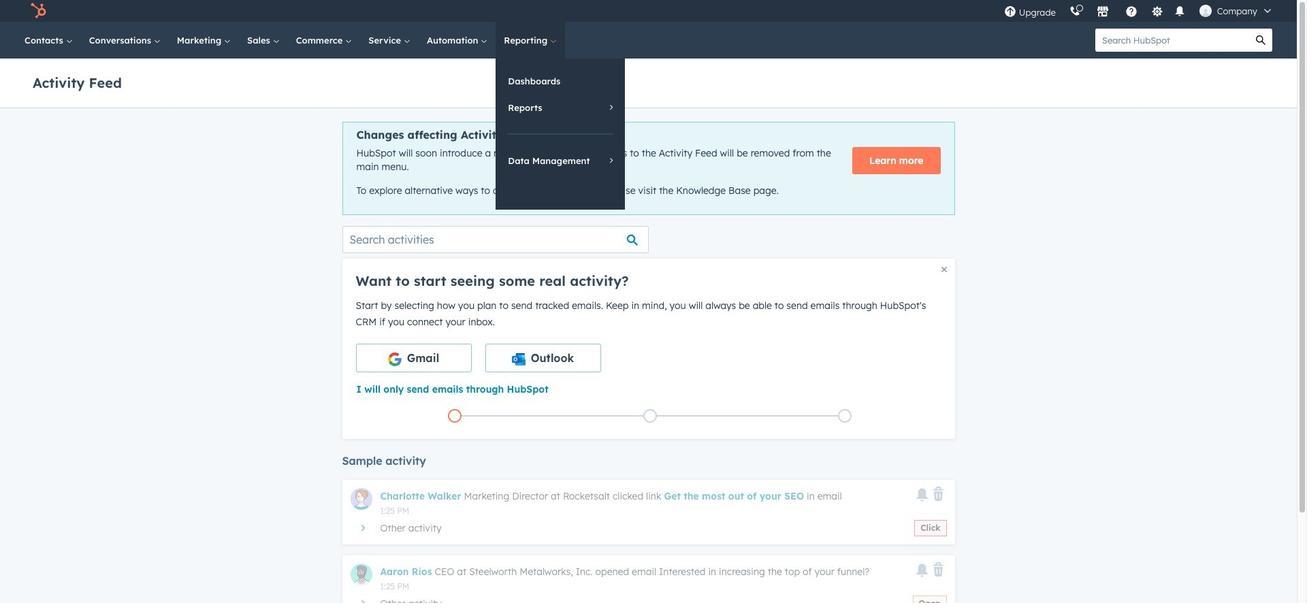 Task type: vqa. For each thing, say whether or not it's contained in the screenshot.
the bottommost associated
no



Task type: locate. For each thing, give the bounding box(es) containing it.
marketplaces image
[[1097, 6, 1109, 18]]

menu
[[997, 0, 1281, 22]]

None checkbox
[[485, 344, 601, 372]]

list
[[357, 406, 943, 425]]

onboarding.steps.finalstep.title image
[[842, 413, 848, 420]]

None checkbox
[[356, 344, 471, 372]]

Search HubSpot search field
[[1095, 29, 1249, 52]]



Task type: describe. For each thing, give the bounding box(es) containing it.
jacob simon image
[[1199, 5, 1212, 17]]

reporting menu
[[496, 59, 625, 210]]

Search activities search field
[[342, 226, 648, 253]]

close image
[[941, 267, 947, 272]]

onboarding.steps.sendtrackedemailingmail.title image
[[646, 413, 653, 420]]



